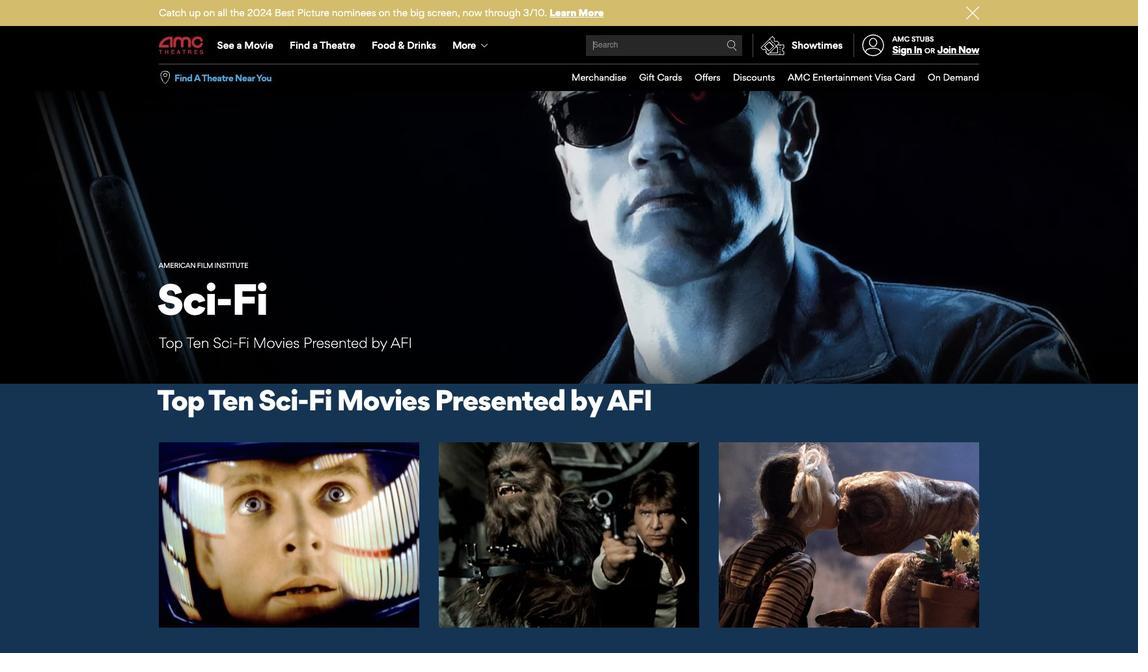 Task type: vqa. For each thing, say whether or not it's contained in the screenshot.
James
no



Task type: locate. For each thing, give the bounding box(es) containing it.
sign in button
[[892, 44, 922, 56]]

find inside menu
[[290, 39, 310, 51]]

find a theatre
[[290, 39, 355, 51]]

0 vertical spatial more
[[579, 7, 604, 19]]

catch
[[159, 7, 186, 19]]

nominees
[[332, 7, 376, 19]]

on left all
[[203, 7, 215, 19]]

presented
[[303, 335, 368, 351], [435, 383, 565, 418]]

the right all
[[230, 7, 245, 19]]

movies
[[253, 335, 300, 351], [337, 383, 430, 418]]

offers
[[695, 72, 721, 83]]

more down now
[[453, 39, 476, 51]]

theatre down nominees at left top
[[320, 39, 355, 51]]

drinks
[[407, 39, 436, 51]]

more inside more button
[[453, 39, 476, 51]]

a down picture
[[313, 39, 318, 51]]

a for movie
[[237, 39, 242, 51]]

1 vertical spatial menu
[[559, 64, 979, 91]]

theatre
[[320, 39, 355, 51], [202, 72, 233, 83]]

1 vertical spatial top ten sci-fi movies presented by afi
[[157, 383, 652, 418]]

0 vertical spatial presented
[[303, 335, 368, 351]]

0 vertical spatial menu
[[159, 27, 979, 64]]

2 a from the left
[[313, 39, 318, 51]]

1 horizontal spatial movies
[[337, 383, 430, 418]]

0 vertical spatial sci-
[[157, 273, 232, 325]]

all
[[218, 7, 227, 19]]

0 vertical spatial fi
[[232, 273, 267, 325]]

0 horizontal spatial afi
[[391, 335, 412, 351]]

by
[[371, 335, 387, 351], [570, 383, 603, 418]]

amc stubs sign in or join now
[[892, 34, 979, 56]]

submit search icon image
[[727, 40, 737, 51]]

1 horizontal spatial by
[[570, 383, 603, 418]]

0 horizontal spatial on
[[203, 7, 215, 19]]

afi
[[391, 335, 412, 351], [607, 383, 652, 418]]

menu
[[159, 27, 979, 64], [559, 64, 979, 91]]

0 horizontal spatial amc
[[788, 72, 810, 83]]

0 horizontal spatial theatre
[[202, 72, 233, 83]]

fi
[[232, 273, 267, 325], [238, 335, 249, 351], [308, 383, 332, 418]]

2 the from the left
[[393, 7, 408, 19]]

user profile image
[[855, 35, 891, 56]]

merchandise
[[572, 72, 627, 83]]

2 vertical spatial sci-
[[258, 383, 308, 418]]

amc
[[892, 34, 910, 44], [788, 72, 810, 83]]

cookie consent banner dialog
[[0, 619, 1138, 654]]

1 horizontal spatial the
[[393, 7, 408, 19]]

join now button
[[937, 44, 979, 56]]

showtimes
[[792, 39, 843, 51]]

find
[[290, 39, 310, 51], [175, 72, 192, 83]]

more
[[579, 7, 604, 19], [453, 39, 476, 51]]

top ten sci-fi movies presented by afi
[[159, 335, 412, 351], [157, 383, 652, 418]]

amc down the showtimes link
[[788, 72, 810, 83]]

1 horizontal spatial on
[[379, 7, 390, 19]]

fi inside american film institute sci-fi
[[232, 273, 267, 325]]

2024
[[247, 7, 272, 19]]

theatre inside menu
[[320, 39, 355, 51]]

1 vertical spatial theatre
[[202, 72, 233, 83]]

more right learn
[[579, 7, 604, 19]]

a right see
[[237, 39, 242, 51]]

sign in or join amc stubs element
[[853, 27, 979, 64]]

a
[[194, 72, 200, 83]]

menu containing merchandise
[[559, 64, 979, 91]]

find down picture
[[290, 39, 310, 51]]

find inside button
[[175, 72, 192, 83]]

0 vertical spatial by
[[371, 335, 387, 351]]

menu down showtimes image
[[559, 64, 979, 91]]

see a movie
[[217, 39, 273, 51]]

0 horizontal spatial movies
[[253, 335, 300, 351]]

the left big
[[393, 7, 408, 19]]

0 horizontal spatial the
[[230, 7, 245, 19]]

amc logo image
[[159, 37, 204, 54], [159, 37, 204, 54]]

catch up on all the 2024 best picture nominees on the big screen, now through 3/10. learn more
[[159, 7, 604, 19]]

top
[[159, 335, 183, 351], [157, 383, 204, 418]]

1 a from the left
[[237, 39, 242, 51]]

0 horizontal spatial presented
[[303, 335, 368, 351]]

film
[[197, 261, 213, 270]]

join
[[937, 44, 956, 56]]

0 horizontal spatial a
[[237, 39, 242, 51]]

on
[[928, 72, 941, 83]]

1 horizontal spatial find
[[290, 39, 310, 51]]

the
[[230, 7, 245, 19], [393, 7, 408, 19]]

0 horizontal spatial more
[[453, 39, 476, 51]]

food & drinks link
[[364, 27, 444, 64]]

2 vertical spatial fi
[[308, 383, 332, 418]]

1 horizontal spatial amc
[[892, 34, 910, 44]]

a
[[237, 39, 242, 51], [313, 39, 318, 51]]

1 horizontal spatial a
[[313, 39, 318, 51]]

up
[[189, 7, 201, 19]]

1 horizontal spatial theatre
[[320, 39, 355, 51]]

theatre right 'a'
[[202, 72, 233, 83]]

1 vertical spatial more
[[453, 39, 476, 51]]

inside the cockpit of the millenium falcon image
[[439, 443, 699, 628]]

1 vertical spatial by
[[570, 383, 603, 418]]

1 vertical spatial fi
[[238, 335, 249, 351]]

menu containing more
[[159, 27, 979, 64]]

american
[[159, 261, 196, 270]]

find left 'a'
[[175, 72, 192, 83]]

ten
[[186, 335, 209, 351], [208, 383, 253, 418]]

amc entertainment visa card
[[788, 72, 915, 83]]

1 vertical spatial amc
[[788, 72, 810, 83]]

1 vertical spatial find
[[175, 72, 192, 83]]

1 vertical spatial presented
[[435, 383, 565, 418]]

0 horizontal spatial by
[[371, 335, 387, 351]]

1 vertical spatial top
[[157, 383, 204, 418]]

find a theatre near you button
[[175, 71, 272, 84]]

amc entertainment visa card link
[[775, 64, 915, 91]]

0 vertical spatial amc
[[892, 34, 910, 44]]

food & drinks
[[372, 39, 436, 51]]

amc inside amc stubs sign in or join now
[[892, 34, 910, 44]]

see
[[217, 39, 234, 51]]

0 vertical spatial theatre
[[320, 39, 355, 51]]

2 on from the left
[[379, 7, 390, 19]]

cards
[[657, 72, 682, 83]]

1 horizontal spatial afi
[[607, 383, 652, 418]]

on
[[203, 7, 215, 19], [379, 7, 390, 19]]

on demand link
[[915, 64, 979, 91]]

1 vertical spatial afi
[[607, 383, 652, 418]]

0 horizontal spatial find
[[175, 72, 192, 83]]

sci-
[[157, 273, 232, 325], [213, 335, 238, 351], [258, 383, 308, 418]]

on right nominees at left top
[[379, 7, 390, 19]]

theatre for a
[[202, 72, 233, 83]]

theatre inside button
[[202, 72, 233, 83]]

amc up sign
[[892, 34, 910, 44]]

discounts
[[733, 72, 775, 83]]

in
[[914, 44, 922, 56]]

0 vertical spatial find
[[290, 39, 310, 51]]

1 vertical spatial ten
[[208, 383, 253, 418]]

menu down learn
[[159, 27, 979, 64]]

search the AMC website text field
[[591, 41, 727, 50]]



Task type: describe. For each thing, give the bounding box(es) containing it.
1 horizontal spatial presented
[[435, 383, 565, 418]]

1 vertical spatial sci-
[[213, 335, 238, 351]]

learn more link
[[550, 7, 604, 19]]

&
[[398, 39, 405, 51]]

0 vertical spatial movies
[[253, 335, 300, 351]]

1 horizontal spatial more
[[579, 7, 604, 19]]

sci- inside american film institute sci-fi
[[157, 273, 232, 325]]

2001: a space odyssey image
[[159, 443, 419, 628]]

visa
[[875, 72, 892, 83]]

showtimes image
[[753, 34, 792, 57]]

terminator 2: judgment day image
[[0, 91, 1138, 384]]

picture
[[297, 7, 329, 19]]

best
[[275, 7, 295, 19]]

entertainment
[[813, 72, 872, 83]]

find for find a theatre near you
[[175, 72, 192, 83]]

showtimes link
[[753, 34, 843, 57]]

amc for visa
[[788, 72, 810, 83]]

0 vertical spatial top
[[159, 335, 183, 351]]

or
[[925, 46, 935, 55]]

amc for sign
[[892, 34, 910, 44]]

card
[[895, 72, 915, 83]]

offers link
[[682, 64, 721, 91]]

institute
[[214, 261, 248, 270]]

on demand
[[928, 72, 979, 83]]

find for find a theatre
[[290, 39, 310, 51]]

see a movie link
[[209, 27, 282, 64]]

0 vertical spatial ten
[[186, 335, 209, 351]]

movie
[[244, 39, 273, 51]]

stubs
[[912, 34, 934, 44]]

merchandise link
[[559, 64, 627, 91]]

more button
[[444, 27, 499, 64]]

you
[[256, 72, 272, 83]]

0 vertical spatial afi
[[391, 335, 412, 351]]

1 vertical spatial movies
[[337, 383, 430, 418]]

0 vertical spatial top ten sci-fi movies presented by afi
[[159, 335, 412, 351]]

discounts link
[[721, 64, 775, 91]]

now
[[958, 44, 979, 56]]

a for theatre
[[313, 39, 318, 51]]

1 on from the left
[[203, 7, 215, 19]]

american film institute sci-fi
[[157, 261, 267, 325]]

e.t. the extra terrestrial image
[[719, 443, 979, 628]]

1 the from the left
[[230, 7, 245, 19]]

through
[[485, 7, 521, 19]]

learn
[[550, 7, 576, 19]]

gift
[[639, 72, 655, 83]]

food
[[372, 39, 396, 51]]

find a theatre near you
[[175, 72, 272, 83]]

3/10.
[[523, 7, 547, 19]]

gift cards link
[[627, 64, 682, 91]]

sign
[[892, 44, 912, 56]]

now
[[463, 7, 482, 19]]

near
[[235, 72, 255, 83]]

screen,
[[427, 7, 460, 19]]

find a theatre link
[[282, 27, 364, 64]]

theatre for a
[[320, 39, 355, 51]]

demand
[[943, 72, 979, 83]]

big
[[410, 7, 425, 19]]

gift cards
[[639, 72, 682, 83]]



